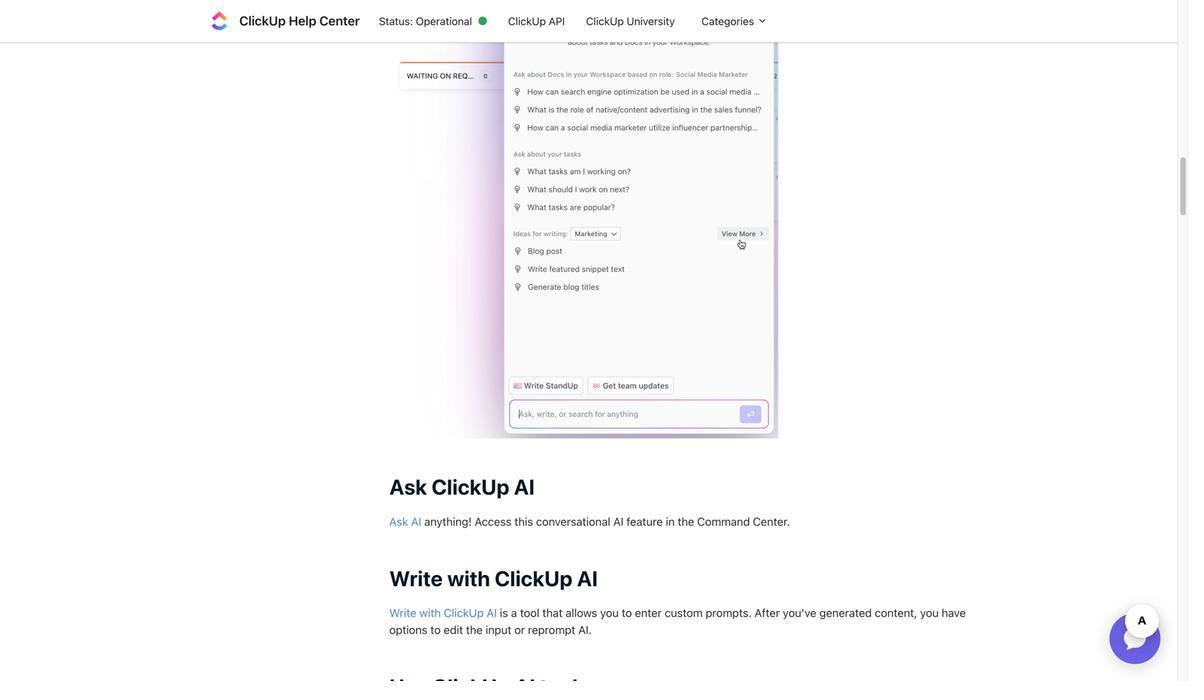 Task type: locate. For each thing, give the bounding box(es) containing it.
command
[[698, 515, 750, 528]]

2 write from the top
[[389, 606, 417, 620]]

to
[[622, 606, 632, 620], [431, 623, 441, 637]]

in
[[666, 515, 675, 528]]

allows
[[566, 606, 597, 620]]

0 vertical spatial to
[[622, 606, 632, 620]]

you
[[600, 606, 619, 620], [921, 606, 939, 620]]

0 vertical spatial ask
[[389, 474, 427, 500]]

0 horizontal spatial with
[[420, 606, 441, 620]]

have
[[942, 606, 966, 620]]

1 ask from the top
[[389, 474, 427, 500]]

write up options on the left of page
[[389, 606, 417, 620]]

2 ask from the top
[[389, 515, 408, 528]]

0 vertical spatial write
[[389, 566, 443, 591]]

clickup left the api
[[508, 15, 546, 27]]

write with clickup ai
[[389, 566, 598, 591], [389, 606, 497, 620]]

access
[[475, 515, 512, 528]]

custom
[[665, 606, 703, 620]]

ask
[[389, 474, 427, 500], [389, 515, 408, 528]]

clickup inside clickup university link
[[586, 15, 624, 27]]

to left "edit"
[[431, 623, 441, 637]]

with up options on the left of page
[[420, 606, 441, 620]]

ai
[[514, 474, 535, 500], [411, 515, 422, 528], [614, 515, 624, 528], [577, 566, 598, 591], [487, 606, 497, 620]]

ask for ask clickup ai
[[389, 474, 427, 500]]

clickup university
[[586, 15, 675, 27]]

you right allows
[[600, 606, 619, 620]]

ask up ask ai link
[[389, 474, 427, 500]]

the right "edit"
[[466, 623, 483, 637]]

clickup inside clickup api link
[[508, 15, 546, 27]]

ai up allows
[[577, 566, 598, 591]]

1 vertical spatial the
[[466, 623, 483, 637]]

a
[[511, 606, 517, 620]]

0 horizontal spatial the
[[466, 623, 483, 637]]

clickup left help
[[239, 13, 286, 28]]

write with clickup ai up "edit"
[[389, 606, 497, 620]]

the
[[678, 515, 695, 528], [466, 623, 483, 637]]

1 write with clickup ai from the top
[[389, 566, 598, 591]]

you left the have
[[921, 606, 939, 620]]

1 vertical spatial ask
[[389, 515, 408, 528]]

the right in
[[678, 515, 695, 528]]

application
[[1093, 596, 1178, 681]]

this
[[515, 515, 533, 528]]

status:
[[379, 15, 413, 27]]

clickup inside clickup help center link
[[239, 13, 286, 28]]

0 vertical spatial with
[[447, 566, 490, 591]]

write with clickup ai up is
[[389, 566, 598, 591]]

1 horizontal spatial with
[[447, 566, 490, 591]]

write up write with clickup ai link
[[389, 566, 443, 591]]

is
[[500, 606, 508, 620]]

1 you from the left
[[600, 606, 619, 620]]

content,
[[875, 606, 918, 620]]

status: operational
[[379, 15, 472, 27]]

ask left anything!
[[389, 515, 408, 528]]

clickup
[[239, 13, 286, 28], [508, 15, 546, 27], [586, 15, 624, 27], [432, 474, 510, 500], [495, 566, 573, 591], [444, 606, 484, 620]]

1 horizontal spatial you
[[921, 606, 939, 620]]

reprompt
[[528, 623, 576, 637]]

with up write with clickup ai link
[[447, 566, 490, 591]]

0 vertical spatial the
[[678, 515, 695, 528]]

clickup university link
[[576, 8, 686, 34]]

1 vertical spatial write
[[389, 606, 417, 620]]

operational
[[416, 15, 472, 27]]

2 write with clickup ai from the top
[[389, 606, 497, 620]]

prompts. after
[[706, 606, 780, 620]]

1 vertical spatial to
[[431, 623, 441, 637]]

the inside is a tool that allows you to enter custom prompts. after you've generated content, you have options to edit the input or reprompt ai.
[[466, 623, 483, 637]]

write
[[389, 566, 443, 591], [389, 606, 417, 620]]

0 horizontal spatial you
[[600, 606, 619, 620]]

0 vertical spatial write with clickup ai
[[389, 566, 598, 591]]

1 vertical spatial write with clickup ai
[[389, 606, 497, 620]]

clickup left university
[[586, 15, 624, 27]]

with
[[447, 566, 490, 591], [420, 606, 441, 620]]

is a tool that allows you to enter custom prompts. after you've generated content, you have options to edit the input or reprompt ai.
[[389, 606, 966, 637]]

to left enter
[[622, 606, 632, 620]]

center.
[[753, 515, 790, 528]]

1 vertical spatial with
[[420, 606, 441, 620]]



Task type: vqa. For each thing, say whether or not it's contained in the screenshot.
the to within Intro to Task view 3.0 Link
no



Task type: describe. For each thing, give the bounding box(es) containing it.
conversational
[[536, 515, 611, 528]]

ai left anything!
[[411, 515, 422, 528]]

api
[[549, 15, 565, 27]]

ask ai link
[[389, 515, 422, 528]]

0 horizontal spatial to
[[431, 623, 441, 637]]

tool
[[520, 606, 540, 620]]

ask ai anything! access this conversational ai feature in the command center.
[[389, 515, 793, 528]]

ask for ask ai anything! access this conversational ai feature in the command center.
[[389, 515, 408, 528]]

1 horizontal spatial to
[[622, 606, 632, 620]]

ai.
[[579, 623, 592, 637]]

edit
[[444, 623, 463, 637]]

clickup up "edit"
[[444, 606, 484, 620]]

write with clickup ai link
[[389, 606, 497, 620]]

anything!
[[425, 515, 472, 528]]

screenshot of ai accessed from the toolbar. image
[[389, 0, 779, 439]]

input
[[486, 623, 512, 637]]

center
[[320, 13, 360, 28]]

feature
[[627, 515, 663, 528]]

2 you from the left
[[921, 606, 939, 620]]

ai left is
[[487, 606, 497, 620]]

clickup api
[[508, 15, 565, 27]]

clickup up the tool
[[495, 566, 573, 591]]

that
[[543, 606, 563, 620]]

clickup up anything!
[[432, 474, 510, 500]]

clickup help help center home page image
[[208, 10, 231, 32]]

clickup help center link
[[208, 10, 368, 32]]

clickup api link
[[498, 8, 576, 34]]

enter
[[635, 606, 662, 620]]

options
[[389, 623, 428, 637]]

university
[[627, 15, 675, 27]]

ai left feature
[[614, 515, 624, 528]]

categories
[[702, 15, 757, 27]]

ask clickup ai
[[389, 474, 535, 500]]

1 write from the top
[[389, 566, 443, 591]]

ai up this
[[514, 474, 535, 500]]

clickup help center
[[239, 13, 360, 28]]

1 horizontal spatial the
[[678, 515, 695, 528]]

help
[[289, 13, 317, 28]]

generated
[[820, 606, 872, 620]]

you've
[[783, 606, 817, 620]]

categories button
[[686, 8, 773, 34]]

or
[[515, 623, 525, 637]]



